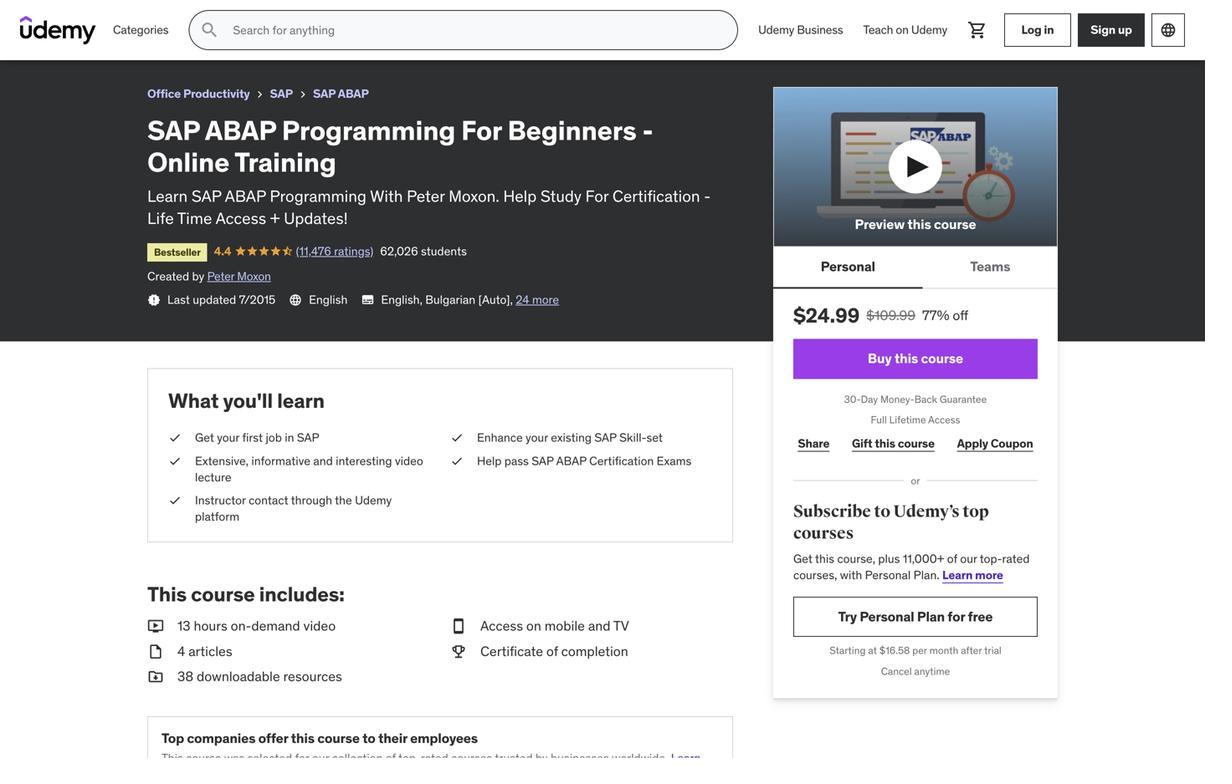 Task type: vqa. For each thing, say whether or not it's contained in the screenshot.
free trial link
no



Task type: locate. For each thing, give the bounding box(es) containing it.
try
[[838, 609, 857, 626]]

small image
[[147, 618, 164, 636], [450, 618, 467, 636]]

0 horizontal spatial udemy
[[355, 493, 392, 508]]

small image left "certificate"
[[450, 643, 467, 662]]

get your first job in sap
[[195, 431, 319, 446]]

on left "mobile"
[[526, 618, 541, 635]]

categories
[[113, 22, 168, 37]]

sap link
[[270, 84, 293, 104]]

buy
[[868, 350, 892, 367]]

life
[[147, 209, 174, 229]]

choose a language image
[[1160, 22, 1177, 38]]

0 vertical spatial bestseller
[[20, 31, 67, 44]]

1 vertical spatial (11,476
[[296, 244, 331, 259]]

this right buy
[[894, 350, 918, 367]]

1 vertical spatial personal
[[865, 568, 911, 583]]

this inside get this course, plus 11,000+ of our top-rated courses, with personal plan.
[[815, 552, 834, 567]]

in inside log in 'link'
[[1044, 22, 1054, 37]]

1 horizontal spatial bestseller
[[154, 246, 201, 259]]

0 horizontal spatial help
[[477, 454, 502, 469]]

xsmall image
[[253, 88, 267, 101], [296, 88, 310, 101], [147, 294, 161, 307], [168, 453, 182, 470], [450, 453, 464, 470]]

1 vertical spatial on
[[526, 618, 541, 635]]

on for access
[[526, 618, 541, 635]]

for
[[947, 609, 965, 626]]

hours
[[194, 618, 227, 635]]

at
[[868, 645, 877, 658]]

1 vertical spatial 62,026 students
[[380, 244, 467, 259]]

0 horizontal spatial for
[[172, 7, 193, 24]]

courses
[[793, 524, 854, 544]]

get
[[195, 431, 214, 446], [793, 552, 812, 567]]

tab list
[[773, 247, 1058, 289]]

in right "job"
[[285, 431, 294, 446]]

pass
[[504, 454, 529, 469]]

personal up $16.58
[[860, 609, 914, 626]]

1 horizontal spatial in
[[1044, 22, 1054, 37]]

this up 'courses,'
[[815, 552, 834, 567]]

1 horizontal spatial small image
[[450, 618, 467, 636]]

xsmall image
[[168, 430, 182, 447], [450, 430, 464, 447], [168, 493, 182, 509]]

rated
[[1002, 552, 1030, 567]]

udemy image
[[20, 16, 96, 44]]

1 horizontal spatial online
[[272, 7, 314, 24]]

1 vertical spatial to
[[362, 731, 375, 748]]

0 vertical spatial 4.4
[[80, 29, 97, 44]]

62,026 down sap abap programming for beginners - online training
[[201, 29, 239, 44]]

in
[[1044, 22, 1054, 37], [285, 431, 294, 446]]

more down top-
[[975, 568, 1003, 583]]

online up sap link
[[272, 7, 314, 24]]

course left their on the bottom left of the page
[[317, 731, 360, 748]]

1 horizontal spatial access
[[480, 618, 523, 635]]

and left tv
[[588, 618, 610, 635]]

xsmall image for help
[[450, 453, 464, 470]]

for left submit search "icon" at the top
[[172, 7, 193, 24]]

0 vertical spatial in
[[1044, 22, 1054, 37]]

1 horizontal spatial of
[[947, 552, 957, 567]]

small image
[[147, 643, 164, 662], [450, 643, 467, 662], [147, 668, 164, 687]]

0 horizontal spatial of
[[546, 643, 558, 661]]

informative
[[251, 454, 310, 469]]

this inside preview this course button
[[907, 216, 931, 233]]

extensive, informative and interesting video lecture
[[195, 454, 423, 485]]

after
[[961, 645, 982, 658]]

1 horizontal spatial for
[[461, 114, 502, 147]]

1 small image from the left
[[147, 618, 164, 636]]

created by peter moxon
[[147, 269, 271, 284]]

resources
[[283, 669, 342, 686]]

1 horizontal spatial ratings)
[[334, 244, 373, 259]]

lecture
[[195, 470, 231, 485]]

course up teams at the right of the page
[[934, 216, 976, 233]]

extensive,
[[195, 454, 249, 469]]

peter right with
[[407, 186, 445, 206]]

this for get
[[815, 552, 834, 567]]

students up english, bulgarian
[[421, 244, 467, 259]]

0 vertical spatial help
[[503, 186, 537, 206]]

xsmall image left the 'instructor'
[[168, 493, 182, 509]]

62,026 students up english, bulgarian
[[380, 244, 467, 259]]

1 horizontal spatial more
[[975, 568, 1003, 583]]

beginners for sap abap programming for beginners - online training learn sap abap programming with peter moxon. help study for certification - life time access + updates!
[[508, 114, 636, 147]]

0 vertical spatial for
[[172, 7, 193, 24]]

on right teach
[[896, 22, 909, 37]]

0 vertical spatial students
[[242, 29, 288, 44]]

get this course, plus 11,000+ of our top-rated courses, with personal plan.
[[793, 552, 1030, 583]]

to left udemy's on the bottom right of the page
[[874, 502, 890, 523]]

0 horizontal spatial and
[[313, 454, 333, 469]]

certificate
[[480, 643, 543, 661]]

this inside gift this course link
[[875, 436, 895, 451]]

more right 24
[[532, 292, 559, 307]]

1 vertical spatial 4.4
[[214, 244, 231, 259]]

62,026 students
[[201, 29, 288, 44], [380, 244, 467, 259]]

exams
[[657, 454, 691, 469]]

sign
[[1091, 22, 1115, 37]]

0 horizontal spatial online
[[147, 146, 229, 179]]

free
[[968, 609, 993, 626]]

for for sap abap programming for beginners - online training learn sap abap programming with peter moxon. help study for certification - life time access + updates!
[[461, 114, 502, 147]]

plus
[[878, 552, 900, 567]]

access up "certificate"
[[480, 618, 523, 635]]

1 horizontal spatial and
[[588, 618, 610, 635]]

try personal plan for free
[[838, 609, 993, 626]]

your up pass
[[526, 431, 548, 446]]

english, bulgarian [auto] , 24 more
[[381, 292, 559, 307]]

online inside "sap abap programming for beginners - online training learn sap abap programming with peter moxon. help study for certification - life time access + updates!"
[[147, 146, 229, 179]]

training up sap abap
[[316, 7, 368, 24]]

,
[[510, 292, 513, 307]]

office productivity
[[147, 86, 250, 101]]

0 horizontal spatial on
[[526, 618, 541, 635]]

course up back
[[921, 350, 963, 367]]

help down enhance
[[477, 454, 502, 469]]

(11,476 ratings) down 'updates!'
[[296, 244, 373, 259]]

training for sap abap programming for beginners - online training learn sap abap programming with peter moxon. help study for certification - life time access + updates!
[[234, 146, 336, 179]]

0 vertical spatial get
[[195, 431, 214, 446]]

62,026 down with
[[380, 244, 418, 259]]

share
[[798, 436, 830, 451]]

abap left the categories
[[43, 7, 78, 24]]

0 vertical spatial beginners
[[196, 7, 261, 24]]

0 vertical spatial video
[[395, 454, 423, 469]]

abap right sap link
[[338, 86, 369, 101]]

their
[[378, 731, 407, 748]]

this for gift
[[875, 436, 895, 451]]

1 vertical spatial get
[[793, 552, 812, 567]]

english
[[309, 292, 348, 307]]

instructor
[[195, 493, 246, 508]]

video inside extensive, informative and interesting video lecture
[[395, 454, 423, 469]]

0 vertical spatial certification
[[612, 186, 700, 206]]

for right study
[[585, 186, 609, 206]]

personal inside button
[[821, 258, 875, 275]]

1 horizontal spatial students
[[421, 244, 467, 259]]

video down includes: on the left bottom
[[303, 618, 336, 635]]

programming for sap abap programming for beginners - online training learn sap abap programming with peter moxon. help study for certification - life time access + updates!
[[282, 114, 455, 147]]

shopping cart with 0 items image
[[967, 20, 987, 40]]

udemy
[[758, 22, 794, 37], [911, 22, 947, 37], [355, 493, 392, 508]]

learn up life
[[147, 186, 188, 206]]

companies
[[187, 731, 255, 748]]

1 vertical spatial -
[[642, 114, 653, 147]]

video right interesting at the left of the page
[[395, 454, 423, 469]]

sign up link
[[1078, 13, 1145, 47]]

- for sap abap programming for beginners - online training learn sap abap programming with peter moxon. help study for certification - life time access + updates!
[[642, 114, 653, 147]]

this right gift
[[875, 436, 895, 451]]

1 horizontal spatial peter
[[407, 186, 445, 206]]

1 vertical spatial online
[[147, 146, 229, 179]]

- for sap abap programming for beginners - online training
[[264, 7, 269, 24]]

Search for anything text field
[[230, 16, 717, 44]]

closed captions image
[[361, 293, 374, 307]]

personal down 'plus'
[[865, 568, 911, 583]]

0 horizontal spatial to
[[362, 731, 375, 748]]

77%
[[922, 307, 949, 324]]

small image for 13
[[147, 618, 164, 636]]

(11,476 down sap abap programming for beginners - online training
[[117, 29, 152, 44]]

access down back
[[928, 414, 960, 427]]

abap down existing
[[556, 454, 586, 469]]

peter right by
[[207, 269, 234, 284]]

0 horizontal spatial in
[[285, 431, 294, 446]]

2 vertical spatial personal
[[860, 609, 914, 626]]

1 horizontal spatial get
[[793, 552, 812, 567]]

ratings) down 'updates!'
[[334, 244, 373, 259]]

0 horizontal spatial learn
[[147, 186, 188, 206]]

starting at $16.58 per month after trial cancel anytime
[[829, 645, 1001, 679]]

xsmall image right sap link
[[296, 88, 310, 101]]

0 horizontal spatial get
[[195, 431, 214, 446]]

of down access on mobile and tv
[[546, 643, 558, 661]]

38 downloadable resources
[[177, 669, 342, 686]]

access on mobile and tv
[[480, 618, 629, 635]]

subscribe to udemy's top courses
[[793, 502, 989, 544]]

udemy left shopping cart with 0 items icon
[[911, 22, 947, 37]]

time
[[177, 209, 212, 229]]

small image left 4
[[147, 643, 164, 662]]

teams button
[[923, 247, 1058, 287]]

beginners up study
[[508, 114, 636, 147]]

learn down our
[[942, 568, 973, 583]]

1 vertical spatial programming
[[282, 114, 455, 147]]

0 horizontal spatial 62,026 students
[[201, 29, 288, 44]]

0 vertical spatial programming
[[81, 7, 169, 24]]

0 vertical spatial access
[[216, 209, 266, 229]]

2 horizontal spatial for
[[585, 186, 609, 206]]

abap
[[43, 7, 78, 24], [338, 86, 369, 101], [205, 114, 276, 147], [225, 186, 266, 206], [556, 454, 586, 469]]

training up +
[[234, 146, 336, 179]]

[auto]
[[478, 292, 510, 307]]

4.4 up the created by peter moxon
[[214, 244, 231, 259]]

(11,476 ratings) down sap abap programming for beginners - online training
[[117, 29, 194, 44]]

last updated 7/2015
[[167, 292, 275, 307]]

(11,476
[[117, 29, 152, 44], [296, 244, 331, 259]]

1 horizontal spatial your
[[526, 431, 548, 446]]

1 horizontal spatial help
[[503, 186, 537, 206]]

2 your from the left
[[526, 431, 548, 446]]

0 vertical spatial 62,026 students
[[201, 29, 288, 44]]

get for get this course, plus 11,000+ of our top-rated courses, with personal plan.
[[793, 552, 812, 567]]

learn
[[147, 186, 188, 206], [942, 568, 973, 583]]

ratings) down sap abap programming for beginners - online training
[[155, 29, 194, 44]]

course for buy this course
[[921, 350, 963, 367]]

for up moxon.
[[461, 114, 502, 147]]

course up hours at the left bottom
[[191, 583, 255, 608]]

and left interesting at the left of the page
[[313, 454, 333, 469]]

1 horizontal spatial on
[[896, 22, 909, 37]]

1 vertical spatial more
[[975, 568, 1003, 583]]

this right preview
[[907, 216, 931, 233]]

0 vertical spatial of
[[947, 552, 957, 567]]

our
[[960, 552, 977, 567]]

2 horizontal spatial access
[[928, 414, 960, 427]]

beginners up "productivity"
[[196, 7, 261, 24]]

office
[[147, 86, 181, 101]]

1 vertical spatial 62,026
[[380, 244, 418, 259]]

0 vertical spatial -
[[264, 7, 269, 24]]

0 horizontal spatial -
[[264, 7, 269, 24]]

0 horizontal spatial your
[[217, 431, 239, 446]]

1 vertical spatial and
[[588, 618, 610, 635]]

to inside 'subscribe to udemy's top courses'
[[874, 502, 890, 523]]

online for sap abap programming for beginners - online training
[[272, 7, 314, 24]]

0 horizontal spatial 62,026
[[201, 29, 239, 44]]

beginners inside "sap abap programming for beginners - online training learn sap abap programming with peter moxon. help study for certification - life time access + updates!"
[[508, 114, 636, 147]]

xsmall image left enhance
[[450, 430, 464, 447]]

moxon.
[[449, 186, 499, 206]]

0 horizontal spatial small image
[[147, 618, 164, 636]]

teach on udemy
[[863, 22, 947, 37]]

your up the extensive,
[[217, 431, 239, 446]]

completion
[[561, 643, 628, 661]]

get up 'courses,'
[[793, 552, 812, 567]]

personal down preview
[[821, 258, 875, 275]]

access left +
[[216, 209, 266, 229]]

2 vertical spatial access
[[480, 618, 523, 635]]

set
[[646, 431, 663, 446]]

1 vertical spatial certification
[[589, 454, 654, 469]]

online for sap abap programming for beginners - online training learn sap abap programming with peter moxon. help study for certification - life time access + updates!
[[147, 146, 229, 179]]

1 horizontal spatial to
[[874, 502, 890, 523]]

created
[[147, 269, 189, 284]]

starting
[[829, 645, 866, 658]]

2 small image from the left
[[450, 618, 467, 636]]

xsmall image left the extensive,
[[168, 453, 182, 470]]

0 horizontal spatial access
[[216, 209, 266, 229]]

small image for access on mobile and tv
[[450, 643, 467, 662]]

get for get your first job in sap
[[195, 431, 214, 446]]

personal inside get this course, plus 11,000+ of our top-rated courses, with personal plan.
[[865, 568, 911, 583]]

1 vertical spatial help
[[477, 454, 502, 469]]

0 horizontal spatial students
[[242, 29, 288, 44]]

1 vertical spatial video
[[303, 618, 336, 635]]

xsmall image left last
[[147, 294, 161, 307]]

preview this course button
[[773, 87, 1058, 247]]

students right submit search "icon" at the top
[[242, 29, 288, 44]]

1 vertical spatial for
[[461, 114, 502, 147]]

get up the extensive,
[[195, 431, 214, 446]]

udemy left business
[[758, 22, 794, 37]]

mobile
[[545, 618, 585, 635]]

1 vertical spatial training
[[234, 146, 336, 179]]

udemy right the on the left of page
[[355, 493, 392, 508]]

downloadable
[[197, 669, 280, 686]]

of left our
[[947, 552, 957, 567]]

peter
[[407, 186, 445, 206], [207, 269, 234, 284]]

in right the log
[[1044, 22, 1054, 37]]

this inside buy this course button
[[894, 350, 918, 367]]

0 horizontal spatial beginners
[[196, 7, 261, 24]]

to left their on the bottom left of the page
[[362, 731, 375, 748]]

skill-
[[619, 431, 646, 446]]

xsmall image left pass
[[450, 453, 464, 470]]

0 vertical spatial ratings)
[[155, 29, 194, 44]]

beginners for sap abap programming for beginners - online training
[[196, 7, 261, 24]]

1 horizontal spatial video
[[395, 454, 423, 469]]

certificate of completion
[[480, 643, 628, 661]]

get inside get this course, plus 11,000+ of our top-rated courses, with personal plan.
[[793, 552, 812, 567]]

0 vertical spatial (11,476 ratings)
[[117, 29, 194, 44]]

xsmall image down the "what"
[[168, 430, 182, 447]]

62,026
[[201, 29, 239, 44], [380, 244, 418, 259]]

1 vertical spatial beginners
[[508, 114, 636, 147]]

your for existing
[[526, 431, 548, 446]]

1 horizontal spatial beginners
[[508, 114, 636, 147]]

1 horizontal spatial 4.4
[[214, 244, 231, 259]]

0 vertical spatial and
[[313, 454, 333, 469]]

1 horizontal spatial learn
[[942, 568, 973, 583]]

through
[[291, 493, 332, 508]]

help left study
[[503, 186, 537, 206]]

0 vertical spatial to
[[874, 502, 890, 523]]

log in
[[1021, 22, 1054, 37]]

training inside "sap abap programming for beginners - online training learn sap abap programming with peter moxon. help study for certification - life time access + updates!"
[[234, 146, 336, 179]]

4.4 left categories "dropdown button"
[[80, 29, 97, 44]]

certification
[[612, 186, 700, 206], [589, 454, 654, 469]]

62,026 students down sap abap programming for beginners - online training
[[201, 29, 288, 44]]

online up time
[[147, 146, 229, 179]]

lifetime
[[889, 414, 926, 427]]

(11,476 down 'updates!'
[[296, 244, 331, 259]]

1 your from the left
[[217, 431, 239, 446]]

2 vertical spatial -
[[704, 186, 711, 206]]

0 horizontal spatial (11,476
[[117, 29, 152, 44]]

course down lifetime
[[898, 436, 935, 451]]

per
[[912, 645, 927, 658]]

abap down "productivity"
[[205, 114, 276, 147]]



Task type: describe. For each thing, give the bounding box(es) containing it.
submit search image
[[199, 20, 220, 40]]

7/2015
[[239, 292, 275, 307]]

interesting
[[336, 454, 392, 469]]

small image for access
[[450, 618, 467, 636]]

money-
[[880, 393, 914, 406]]

productivity
[[183, 86, 250, 101]]

abap for sap abap programming for beginners - online training learn sap abap programming with peter moxon. help study for certification - life time access + updates!
[[205, 114, 276, 147]]

this for preview
[[907, 216, 931, 233]]

with
[[370, 186, 403, 206]]

1 vertical spatial bestseller
[[154, 246, 201, 259]]

you'll
[[223, 389, 273, 414]]

subscribe
[[793, 502, 871, 523]]

on for teach
[[896, 22, 909, 37]]

abap for sap abap programming for beginners - online training
[[43, 7, 78, 24]]

2 horizontal spatial -
[[704, 186, 711, 206]]

tv
[[613, 618, 629, 635]]

preview
[[855, 216, 905, 233]]

try personal plan for free link
[[793, 598, 1038, 638]]

english, bulgarian
[[381, 292, 475, 307]]

preview this course
[[855, 216, 976, 233]]

xsmall image for enhance
[[450, 430, 464, 447]]

course for preview this course
[[934, 216, 976, 233]]

and inside extensive, informative and interesting video lecture
[[313, 454, 333, 469]]

30-
[[844, 393, 861, 406]]

this for buy
[[894, 350, 918, 367]]

articles
[[188, 643, 232, 661]]

up
[[1118, 22, 1132, 37]]

1 horizontal spatial (11,476
[[296, 244, 331, 259]]

1 vertical spatial of
[[546, 643, 558, 661]]

buy this course button
[[793, 339, 1038, 379]]

log in link
[[1004, 13, 1071, 47]]

2 vertical spatial for
[[585, 186, 609, 206]]

coupon
[[991, 436, 1033, 451]]

learn inside "sap abap programming for beginners - online training learn sap abap programming with peter moxon. help study for certification - life time access + updates!"
[[147, 186, 188, 206]]

1 horizontal spatial udemy
[[758, 22, 794, 37]]

this right offer at the left of page
[[291, 731, 315, 748]]

1 vertical spatial students
[[421, 244, 467, 259]]

$24.99 $109.99 77% off
[[793, 303, 968, 328]]

0 horizontal spatial peter
[[207, 269, 234, 284]]

course language image
[[289, 294, 302, 307]]

apply coupon button
[[952, 427, 1038, 461]]

study
[[540, 186, 582, 206]]

0 vertical spatial more
[[532, 292, 559, 307]]

help inside "sap abap programming for beginners - online training learn sap abap programming with peter moxon. help study for certification - life time access + updates!"
[[503, 186, 537, 206]]

top companies offer this course to their employees
[[162, 731, 478, 748]]

1 vertical spatial in
[[285, 431, 294, 446]]

contact
[[249, 493, 288, 508]]

38
[[177, 669, 193, 686]]

gift
[[852, 436, 872, 451]]

1 horizontal spatial (11,476 ratings)
[[296, 244, 373, 259]]

what
[[168, 389, 219, 414]]

enhance your existing sap skill-set
[[477, 431, 663, 446]]

2 vertical spatial programming
[[270, 186, 366, 206]]

course for gift this course
[[898, 436, 935, 451]]

demand
[[251, 618, 300, 635]]

24 more button
[[516, 292, 559, 308]]

sap abap programming for beginners - online training
[[13, 7, 368, 24]]

xsmall image left sap link
[[253, 88, 267, 101]]

learn
[[277, 389, 325, 414]]

udemy's
[[893, 502, 960, 523]]

$24.99
[[793, 303, 860, 328]]

buy this course
[[868, 350, 963, 367]]

updated
[[193, 292, 236, 307]]

guarantee
[[940, 393, 987, 406]]

includes:
[[259, 583, 345, 608]]

xsmall image for instructor
[[168, 493, 182, 509]]

by
[[192, 269, 204, 284]]

teach
[[863, 22, 893, 37]]

1 horizontal spatial 62,026 students
[[380, 244, 467, 259]]

certification inside "sap abap programming for beginners - online training learn sap abap programming with peter moxon. help study for certification - life time access + updates!"
[[612, 186, 700, 206]]

teach on udemy link
[[853, 10, 957, 50]]

1 horizontal spatial 62,026
[[380, 244, 418, 259]]

gift this course
[[852, 436, 935, 451]]

with
[[840, 568, 862, 583]]

4
[[177, 643, 185, 661]]

back
[[914, 393, 937, 406]]

0 vertical spatial (11,476
[[117, 29, 152, 44]]

1 vertical spatial ratings)
[[334, 244, 373, 259]]

abap for sap abap
[[338, 86, 369, 101]]

small image for 13 hours on-demand video
[[147, 643, 164, 662]]

gift this course link
[[847, 427, 939, 461]]

sap abap link
[[313, 84, 369, 104]]

personal button
[[773, 247, 923, 287]]

apply
[[957, 436, 988, 451]]

enhance
[[477, 431, 523, 446]]

top
[[162, 731, 184, 748]]

13
[[177, 618, 190, 635]]

last
[[167, 292, 190, 307]]

job
[[266, 431, 282, 446]]

small image left 38
[[147, 668, 164, 687]]

0 horizontal spatial bestseller
[[20, 31, 67, 44]]

0 horizontal spatial ratings)
[[155, 29, 194, 44]]

month
[[929, 645, 958, 658]]

your for first
[[217, 431, 239, 446]]

trial
[[984, 645, 1001, 658]]

13 hours on-demand video
[[177, 618, 336, 635]]

tab list containing personal
[[773, 247, 1058, 289]]

platform
[[195, 510, 239, 525]]

full
[[871, 414, 887, 427]]

video for 13 hours on-demand video
[[303, 618, 336, 635]]

training for sap abap programming for beginners - online training
[[316, 7, 368, 24]]

0 horizontal spatial 4.4
[[80, 29, 97, 44]]

offer
[[258, 731, 288, 748]]

top
[[963, 502, 989, 523]]

0 vertical spatial 62,026
[[201, 29, 239, 44]]

instructor contact through the udemy platform
[[195, 493, 392, 525]]

of inside get this course, plus 11,000+ of our top-rated courses, with personal plan.
[[947, 552, 957, 567]]

access inside "sap abap programming for beginners - online training learn sap abap programming with peter moxon. help study for certification - life time access + updates!"
[[216, 209, 266, 229]]

+
[[270, 209, 280, 229]]

programming for sap abap programming for beginners - online training
[[81, 7, 169, 24]]

existing
[[551, 431, 592, 446]]

first
[[242, 431, 263, 446]]

office productivity link
[[147, 84, 250, 104]]

peter inside "sap abap programming for beginners - online training learn sap abap programming with peter moxon. help study for certification - life time access + updates!"
[[407, 186, 445, 206]]

xsmall image for last
[[147, 294, 161, 307]]

this course includes:
[[147, 583, 345, 608]]

anytime
[[914, 666, 950, 679]]

the
[[335, 493, 352, 508]]

xsmall image for extensive,
[[168, 453, 182, 470]]

11,000+
[[903, 552, 944, 567]]

access inside 30-day money-back guarantee full lifetime access
[[928, 414, 960, 427]]

abap up peter moxon link
[[225, 186, 266, 206]]

xsmall image for get
[[168, 430, 182, 447]]

plan.
[[914, 568, 939, 583]]

video for extensive, informative and interesting video lecture
[[395, 454, 423, 469]]

teams
[[970, 258, 1010, 275]]

for for sap abap programming for beginners - online training
[[172, 7, 193, 24]]

0 horizontal spatial (11,476 ratings)
[[117, 29, 194, 44]]

30-day money-back guarantee full lifetime access
[[844, 393, 987, 427]]

courses,
[[793, 568, 837, 583]]

cancel
[[881, 666, 912, 679]]

2 horizontal spatial udemy
[[911, 22, 947, 37]]

udemy inside instructor contact through the udemy platform
[[355, 493, 392, 508]]

$16.58
[[879, 645, 910, 658]]



